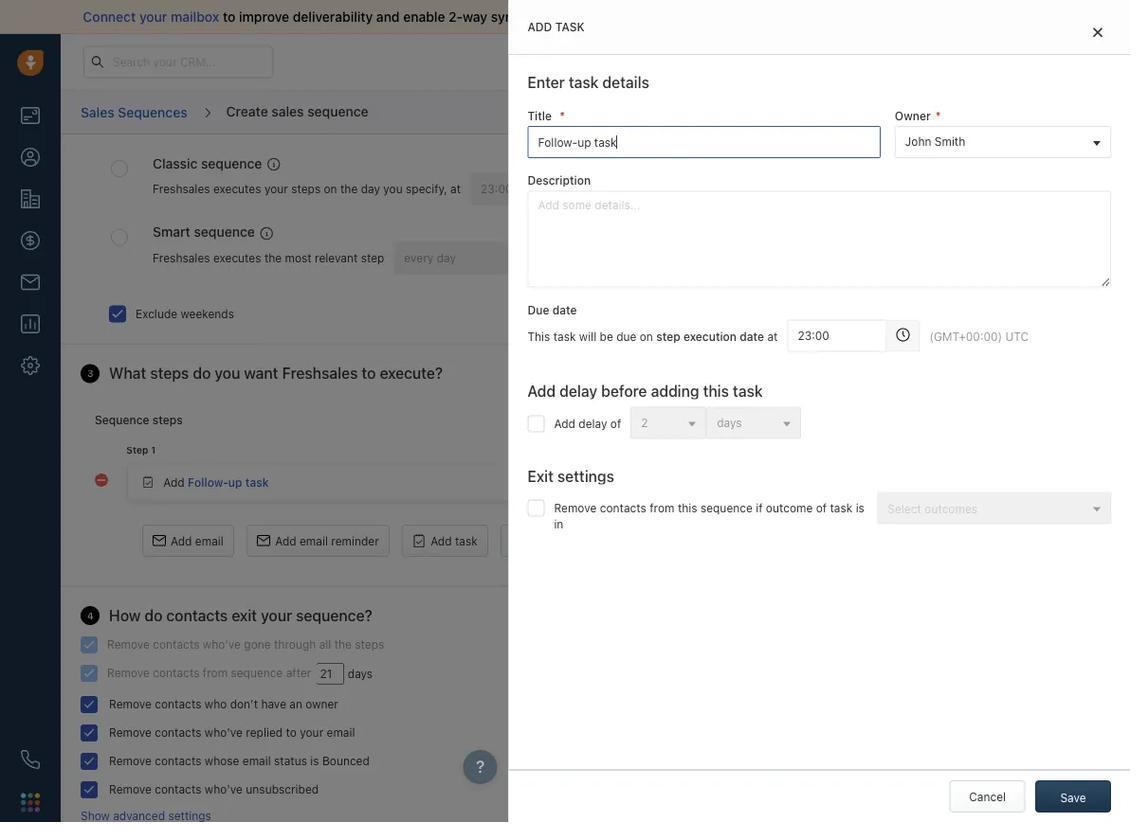Task type: vqa. For each thing, say whether or not it's contained in the screenshot.
Match related to Match ANY condition
no



Task type: describe. For each thing, give the bounding box(es) containing it.
sequence?
[[296, 607, 372, 625]]

1 vertical spatial date
[[740, 330, 764, 344]]

due
[[616, 330, 636, 344]]

freshworks switcher image
[[21, 794, 40, 813]]

sequence steps
[[95, 414, 183, 427]]

add right reminder
[[431, 535, 452, 548]]

what for what steps do you want freshsales to execute?
[[109, 365, 146, 383]]

add left reminder
[[275, 535, 296, 548]]

dialog containing enter task details
[[509, 0, 1130, 823]]

remove for remove contacts from this sequence if outcome of task is in
[[554, 501, 597, 515]]

of inside remove contacts from this sequence if outcome of task is in
[[816, 501, 827, 515]]

enter task details
[[527, 73, 649, 91]]

your trial ends in 21 days
[[612, 55, 736, 68]]

you.
[[1006, 269, 1028, 282]]

the up relevant
[[340, 183, 358, 196]]

the left crm.
[[1060, 204, 1078, 217]]

from for this
[[650, 501, 675, 515]]

add task inside button
[[431, 535, 478, 548]]

email down 'follow-'
[[195, 535, 224, 548]]

1 horizontal spatial this
[[703, 382, 729, 400]]

limits
[[962, 318, 990, 331]]

remove for remove contacts who've replied to your email
[[109, 727, 152, 740]]

executes for classic sequence
[[213, 183, 261, 196]]

step inside a sales sequence is a series of steps you can set up to nurture contacts in the crm. a step can be an email, task, call reminder, email reminder, or sms. once your steps are lined up, the crm executes them automatically for you.
[[893, 220, 917, 234]]

sequence left the <span class=" ">sales reps can use this for weekly check-ins with leads and to run renewal campaigns e.g. renewing a contract</span> icon
[[201, 156, 262, 171]]

up inside a sales sequence is a series of steps you can set up to nurture contacts in the crm. a step can be an email, task, call reminder, email reminder, or sms. once your steps are lined up, the crm executes them automatically for you.
[[925, 204, 938, 217]]

the left most
[[264, 252, 282, 265]]

21
[[699, 55, 710, 68]]

my daily email limits
[[883, 318, 990, 331]]

who've for gone
[[203, 639, 241, 652]]

follow-up task link
[[188, 477, 269, 490]]

email right sync
[[540, 9, 573, 25]]

days inside button
[[717, 416, 742, 429]]

to right replied
[[286, 727, 297, 740]]

sequences?
[[978, 155, 1053, 171]]

your down the <span class=" ">sales reps can use this for weekly check-ins with leads and to run renewal campaigns e.g. renewing a contract</span> icon
[[264, 183, 288, 196]]

remove contacts who've gone through all the steps
[[107, 639, 384, 652]]

add up "exit settings" at the bottom of page
[[554, 417, 575, 430]]

email down replied
[[242, 756, 271, 769]]

plans
[[816, 55, 846, 68]]

gone
[[244, 639, 271, 652]]

save button
[[1035, 781, 1111, 813]]

title
[[527, 109, 552, 123]]

in inside a sales sequence is a series of steps you can set up to nurture contacts in the crm. a step can be an email, task, call reminder, email reminder, or sms. once your steps are lined up, the crm executes them automatically for you.
[[1048, 204, 1057, 217]]

send email image
[[942, 54, 956, 70]]

email left reminder
[[300, 535, 328, 548]]

this inside remove contacts from this sequence if outcome of task is in
[[678, 501, 697, 515]]

explore plans
[[772, 55, 846, 68]]

(gmt+00:00)
[[929, 330, 1002, 344]]

contacts for remove contacts from this sequence if outcome of task is in
[[600, 501, 646, 515]]

an inside a sales sequence is a series of steps you can set up to nurture contacts in the crm. a step can be an email, task, call reminder, email reminder, or sms. once your steps are lined up, the crm executes them automatically for you.
[[959, 220, 972, 234]]

what are sales sequences?
[[883, 155, 1053, 171]]

steps up the automatically
[[909, 253, 939, 266]]

2 vertical spatial freshsales
[[282, 365, 358, 383]]

want
[[244, 365, 278, 383]]

sequence up the freshsales executes your steps on the day you specify, at
[[307, 103, 368, 119]]

1 horizontal spatial can
[[920, 220, 939, 234]]

2 vertical spatial days
[[348, 668, 373, 681]]

sequence down the gone
[[231, 667, 283, 681]]

phone element
[[11, 741, 49, 779]]

john smith button
[[895, 126, 1111, 158]]

lined
[[962, 253, 988, 266]]

owner
[[306, 699, 338, 712]]

ends
[[660, 55, 684, 68]]

add right sync
[[527, 20, 552, 34]]

john smith
[[905, 135, 965, 148]]

sequence
[[95, 414, 149, 427]]

classic sequence
[[153, 156, 262, 171]]

0 horizontal spatial an
[[289, 699, 302, 712]]

remove contacts who've replied to your email
[[109, 727, 355, 740]]

sequences
[[118, 104, 187, 120]]

0 horizontal spatial do
[[144, 607, 162, 625]]

contacts for remove contacts who've unsubscribed
[[155, 784, 201, 797]]

steps up 1
[[152, 414, 183, 427]]

<span class=" ">sales reps can use this for weekly check-ins with leads and to run renewal campaigns e.g. renewing a contract</span> image
[[267, 158, 280, 172]]

deliverability
[[293, 9, 373, 25]]

Select outcomes search field
[[883, 499, 1086, 519]]

smart
[[153, 225, 190, 241]]

contacts left "exit"
[[166, 607, 228, 625]]

freshsales for smart
[[153, 252, 210, 265]]

connect your mailbox link
[[83, 9, 223, 25]]

what for what are sales sequences?
[[883, 155, 916, 171]]

once
[[1067, 237, 1095, 250]]

0 vertical spatial add task
[[527, 20, 585, 34]]

0 horizontal spatial you
[[215, 365, 240, 383]]

delay for of
[[579, 417, 607, 430]]

Search your CRM... text field
[[83, 46, 273, 78]]

1 horizontal spatial you
[[383, 183, 403, 196]]

2-
[[449, 9, 463, 25]]

in inside remove contacts from this sequence if outcome of task is in
[[554, 518, 563, 531]]

0 vertical spatial date
[[552, 303, 577, 316]]

cancel button
[[950, 781, 1025, 813]]

will
[[579, 330, 596, 344]]

phone image
[[21, 751, 40, 770]]

close image
[[1093, 27, 1103, 37]]

sales for create
[[272, 103, 304, 119]]

description
[[527, 174, 591, 187]]

remove for remove contacts who don't have an owner
[[109, 699, 152, 712]]

series
[[1001, 188, 1033, 201]]

at for this task will be due on step execution date at
[[767, 330, 778, 344]]

steps up sequence steps
[[150, 365, 189, 383]]

Enter title of task text field
[[527, 126, 881, 158]]

the up you.
[[1011, 253, 1029, 266]]

explore plans link
[[761, 50, 856, 73]]

set
[[905, 204, 922, 217]]

a sales sequence is a series of steps you can set up to nurture contacts in the crm. a step can be an email, task, call reminder, email reminder, or sms. once your steps are lined up, the crm executes them automatically for you.
[[883, 188, 1110, 282]]

to right mailbox
[[223, 9, 235, 25]]

sales sequences link
[[80, 97, 188, 127]]

0 horizontal spatial is
[[310, 756, 319, 769]]

executes inside a sales sequence is a series of steps you can set up to nurture contacts in the crm. a step can be an email, task, call reminder, email reminder, or sms. once your steps are lined up, the crm executes them automatically for you.
[[1060, 253, 1108, 266]]

exclude weekends
[[136, 308, 234, 321]]

utc
[[1005, 330, 1029, 344]]

nurture
[[956, 204, 995, 217]]

steps up "call"
[[1050, 188, 1080, 201]]

remove for remove contacts who've unsubscribed
[[109, 784, 152, 797]]

crm.
[[1081, 204, 1110, 217]]

at for freshsales executes your steps on the day you specify, at
[[450, 183, 461, 196]]

day inside button
[[437, 252, 456, 265]]

contacts for remove contacts who've gone through all the steps
[[153, 639, 200, 652]]

3
[[87, 369, 93, 380]]

unsubscribed
[[246, 784, 319, 797]]

up,
[[991, 253, 1008, 266]]

1 horizontal spatial do
[[193, 365, 211, 383]]

trial
[[637, 55, 657, 68]]

specify,
[[406, 183, 447, 196]]

after
[[286, 667, 311, 681]]

cancel
[[969, 791, 1006, 804]]

add follow-up task
[[163, 477, 269, 490]]

is inside remove contacts from this sequence if outcome of task is in
[[856, 501, 865, 515]]

email up bounced
[[327, 727, 355, 740]]

mailbox
[[171, 9, 219, 25]]

remove contacts who don't have an owner
[[109, 699, 338, 712]]

them
[[883, 269, 910, 282]]

step inside dialog
[[656, 330, 680, 344]]

2
[[641, 416, 648, 429]]

every
[[404, 252, 434, 265]]



Task type: locate. For each thing, give the bounding box(es) containing it.
smart sequence
[[153, 225, 255, 241]]

1 horizontal spatial date
[[740, 330, 764, 344]]

2 horizontal spatial step
[[893, 220, 917, 234]]

0 horizontal spatial on
[[324, 183, 337, 196]]

exit
[[527, 467, 554, 485]]

create sales sequence
[[226, 103, 368, 119]]

freshsales down smart
[[153, 252, 210, 265]]

1 horizontal spatial up
[[925, 204, 938, 217]]

remove contacts from sequence after
[[107, 667, 311, 681]]

1 vertical spatial is
[[856, 501, 865, 515]]

1 vertical spatial on
[[640, 330, 653, 344]]

0 horizontal spatial in
[[554, 518, 563, 531]]

be inside a sales sequence is a series of steps you can set up to nurture contacts in the crm. a step can be an email, task, call reminder, email reminder, or sms. once your steps are lined up, the crm executes them automatically for you.
[[943, 220, 956, 234]]

through
[[274, 639, 316, 652]]

2 vertical spatial in
[[554, 518, 563, 531]]

0 vertical spatial this
[[703, 382, 729, 400]]

1 vertical spatial an
[[289, 699, 302, 712]]

2 vertical spatial step
[[656, 330, 680, 344]]

step
[[126, 446, 148, 457]]

save
[[1060, 792, 1086, 805]]

2 horizontal spatial in
[[1048, 204, 1057, 217]]

step left execution
[[656, 330, 680, 344]]

0 vertical spatial sales
[[272, 103, 304, 119]]

task
[[555, 20, 585, 34], [569, 73, 599, 91], [553, 330, 576, 344], [733, 382, 763, 400], [245, 477, 269, 490], [830, 501, 853, 515], [455, 535, 478, 548]]

create
[[226, 103, 268, 119]]

1 vertical spatial what
[[109, 365, 146, 383]]

remove contacts who've unsubscribed
[[109, 784, 319, 797]]

0 vertical spatial days
[[713, 55, 736, 68]]

this right adding
[[703, 382, 729, 400]]

4
[[87, 611, 94, 622]]

1 horizontal spatial at
[[767, 330, 778, 344]]

an right have
[[289, 699, 302, 712]]

your left mailbox
[[139, 9, 167, 25]]

days right the after
[[348, 668, 373, 681]]

if
[[756, 501, 763, 515]]

details
[[602, 73, 649, 91]]

classic
[[153, 156, 198, 171]]

0 horizontal spatial sales
[[272, 103, 304, 119]]

1 vertical spatial freshsales
[[153, 252, 210, 265]]

is left a
[[979, 188, 988, 201]]

0 vertical spatial can
[[883, 204, 902, 217]]

day right every
[[437, 252, 456, 265]]

up
[[925, 204, 938, 217], [228, 477, 242, 490]]

1 horizontal spatial what
[[883, 155, 916, 171]]

0 vertical spatial what
[[883, 155, 916, 171]]

0 horizontal spatial this
[[678, 501, 697, 515]]

0 vertical spatial be
[[943, 220, 956, 234]]

daily
[[902, 318, 927, 331]]

0 vertical spatial up
[[925, 204, 938, 217]]

0 horizontal spatial reminder,
[[883, 237, 933, 250]]

1 horizontal spatial is
[[856, 501, 865, 515]]

of
[[524, 9, 536, 25], [1036, 188, 1047, 201], [610, 417, 621, 430], [816, 501, 827, 515]]

sequence left <span class=" ">sales reps can use this for prospecting and account-based selling e.g. following up with event attendees</span> icon
[[194, 225, 255, 241]]

remove for remove contacts from sequence after
[[107, 667, 150, 681]]

sales right the create
[[272, 103, 304, 119]]

1 horizontal spatial are
[[942, 253, 959, 266]]

(gmt+00:00) utc
[[929, 330, 1029, 344]]

2 vertical spatial who've
[[205, 784, 243, 797]]

this left 'if'
[[678, 501, 697, 515]]

is right status
[[310, 756, 319, 769]]

1 horizontal spatial be
[[943, 220, 956, 234]]

0 vertical spatial who've
[[203, 639, 241, 652]]

exit settings
[[527, 467, 614, 485]]

executes down once
[[1060, 253, 1108, 266]]

step right relevant
[[361, 252, 384, 265]]

sequence inside remove contacts from this sequence if outcome of task is in
[[701, 501, 753, 515]]

from
[[650, 501, 675, 515], [203, 667, 228, 681]]

call
[[1039, 220, 1058, 234]]

1 horizontal spatial add task
[[527, 20, 585, 34]]

freshsales right want
[[282, 365, 358, 383]]

0 vertical spatial a
[[883, 188, 890, 201]]

are inside a sales sequence is a series of steps you can set up to nurture contacts in the crm. a step can be an email, task, call reminder, email reminder, or sms. once your steps are lined up, the crm executes them automatically for you.
[[942, 253, 959, 266]]

0 vertical spatial freshsales
[[153, 183, 210, 196]]

before
[[601, 382, 647, 400]]

2 horizontal spatial is
[[979, 188, 988, 201]]

<span class=" ">sales reps can use this for prospecting and account-based selling e.g. following up with event attendees</span> image
[[260, 228, 273, 241]]

your
[[612, 55, 634, 68]]

is inside a sales sequence is a series of steps you can set up to nurture contacts in the crm. a step can be an email, task, call reminder, email reminder, or sms. once your steps are lined up, the crm executes them automatically for you.
[[979, 188, 988, 201]]

executes for smart sequence
[[213, 252, 261, 265]]

contacts down the remove contacts whose email status is bounced
[[155, 784, 201, 797]]

day left specify,
[[361, 183, 380, 196]]

at inside dialog
[[767, 330, 778, 344]]

improve
[[239, 9, 289, 25]]

email inside a sales sequence is a series of steps you can set up to nurture contacts in the crm. a step can be an email, task, call reminder, email reminder, or sms. once your steps are lined up, the crm executes them automatically for you.
[[936, 237, 965, 250]]

are down 'john smith'
[[919, 155, 939, 171]]

1 a from the top
[[883, 188, 890, 201]]

1 horizontal spatial reminder,
[[968, 237, 1018, 250]]

task,
[[1010, 220, 1036, 234]]

freshsales for classic
[[153, 183, 210, 196]]

freshsales executes your steps on the day you specify, at
[[153, 183, 461, 196]]

smith
[[935, 135, 965, 148]]

what steps do you want freshsales to execute?
[[109, 365, 443, 383]]

who've up remove contacts from sequence after
[[203, 639, 241, 652]]

0 vertical spatial in
[[687, 55, 696, 68]]

add email reminder button
[[247, 526, 389, 558]]

reminder, down email, at the top right
[[968, 237, 1018, 250]]

who've for unsubscribed
[[205, 784, 243, 797]]

1 vertical spatial this
[[678, 501, 697, 515]]

of inside a sales sequence is a series of steps you can set up to nurture contacts in the crm. a step can be an email, task, call reminder, email reminder, or sms. once your steps are lined up, the crm executes them automatically for you.
[[1036, 188, 1047, 201]]

sales sequences
[[81, 104, 187, 120]]

0 horizontal spatial be
[[600, 330, 613, 344]]

for
[[988, 269, 1003, 282]]

email up lined at the right of page
[[936, 237, 965, 250]]

my daily email limits link
[[883, 318, 990, 331]]

freshsales executes the most relevant step
[[153, 252, 384, 265]]

in down "exit settings" at the bottom of page
[[554, 518, 563, 531]]

1 vertical spatial add task
[[431, 535, 478, 548]]

task inside button
[[455, 535, 478, 548]]

email
[[540, 9, 573, 25], [936, 237, 965, 250], [930, 318, 959, 331], [195, 535, 224, 548], [300, 535, 328, 548], [327, 727, 355, 740], [242, 756, 271, 769]]

days right the 2 button on the right of the page
[[717, 416, 742, 429]]

1 horizontal spatial on
[[640, 330, 653, 344]]

0 horizontal spatial day
[[361, 183, 380, 196]]

crm
[[1032, 253, 1057, 266]]

contacts for remove contacts from sequence after
[[153, 667, 200, 681]]

1 vertical spatial at
[[767, 330, 778, 344]]

sales up the set
[[893, 188, 921, 201]]

you left want
[[215, 365, 240, 383]]

remove inside remove contacts from this sequence if outcome of task is in
[[554, 501, 597, 515]]

from inside remove contacts from this sequence if outcome of task is in
[[650, 501, 675, 515]]

owner
[[895, 109, 931, 123]]

be right will
[[600, 330, 613, 344]]

in up "call"
[[1048, 204, 1057, 217]]

date right due
[[552, 303, 577, 316]]

bounced
[[322, 756, 370, 769]]

remove for remove contacts whose email status is bounced
[[109, 756, 152, 769]]

automatically
[[913, 269, 984, 282]]

be inside dialog
[[600, 330, 613, 344]]

add task
[[527, 20, 585, 34], [431, 535, 478, 548]]

you up crm.
[[1083, 188, 1102, 201]]

contacts up remove contacts who don't have an owner on the bottom of page
[[153, 667, 200, 681]]

executes down <span class=" ">sales reps can use this for prospecting and account-based selling e.g. following up with event attendees</span> icon
[[213, 252, 261, 265]]

at
[[450, 183, 461, 196], [767, 330, 778, 344]]

1 vertical spatial are
[[942, 253, 959, 266]]

the right all
[[334, 639, 352, 652]]

contacts for remove contacts who don't have an owner
[[155, 699, 201, 712]]

have
[[261, 699, 286, 712]]

remove for remove contacts who've gone through all the steps
[[107, 639, 150, 652]]

whose
[[205, 756, 239, 769]]

steps up most
[[291, 183, 321, 196]]

to left execute?
[[362, 365, 376, 383]]

exclude
[[136, 308, 177, 321]]

to left nurture
[[942, 204, 952, 217]]

contacts down settings at the bottom of the page
[[600, 501, 646, 515]]

sales inside a sales sequence is a series of steps you can set up to nurture contacts in the crm. a step can be an email, task, call reminder, email reminder, or sms. once your steps are lined up, the crm executes them automatically for you.
[[893, 188, 921, 201]]

who've down whose
[[205, 784, 243, 797]]

add down 'follow-'
[[171, 535, 192, 548]]

0 vertical spatial on
[[324, 183, 337, 196]]

2 horizontal spatial you
[[1083, 188, 1102, 201]]

from up the who
[[203, 667, 228, 681]]

1 vertical spatial step
[[361, 252, 384, 265]]

what right the 3 at top
[[109, 365, 146, 383]]

0 vertical spatial delay
[[560, 382, 597, 400]]

1 horizontal spatial day
[[437, 252, 456, 265]]

of right outcome
[[816, 501, 827, 515]]

2 reminder, from the left
[[968, 237, 1018, 250]]

what down the john
[[883, 155, 916, 171]]

your right "exit"
[[261, 607, 292, 625]]

your up them on the right
[[883, 253, 906, 266]]

2 a from the top
[[883, 220, 890, 234]]

0 vertical spatial step
[[893, 220, 917, 234]]

0 horizontal spatial can
[[883, 204, 902, 217]]

contacts inside a sales sequence is a series of steps you can set up to nurture contacts in the crm. a step can be an email, task, call reminder, email reminder, or sms. once your steps are lined up, the crm executes them automatically for you.
[[998, 204, 1045, 217]]

at right execution
[[767, 330, 778, 344]]

exit
[[232, 607, 257, 625]]

this
[[703, 382, 729, 400], [678, 501, 697, 515]]

be down nurture
[[943, 220, 956, 234]]

to
[[223, 9, 235, 25], [942, 204, 952, 217], [362, 365, 376, 383], [286, 727, 297, 740]]

contacts up remove contacts from sequence after
[[153, 639, 200, 652]]

0 horizontal spatial up
[[228, 477, 242, 490]]

your down owner
[[300, 727, 323, 740]]

be
[[943, 220, 956, 234], [600, 330, 613, 344]]

enter
[[527, 73, 565, 91]]

who
[[205, 699, 227, 712]]

on right the due at the right of the page
[[640, 330, 653, 344]]

are up the automatically
[[942, 253, 959, 266]]

add email
[[171, 535, 224, 548]]

explore
[[772, 55, 813, 68]]

due date
[[527, 303, 577, 316]]

due
[[527, 303, 549, 316]]

to inside a sales sequence is a series of steps you can set up to nurture contacts in the crm. a step can be an email, task, call reminder, email reminder, or sms. once your steps are lined up, the crm executes them automatically for you.
[[942, 204, 952, 217]]

an
[[959, 220, 972, 234], [289, 699, 302, 712]]

remove contacts from this sequence if outcome of task is in
[[554, 501, 865, 531]]

0 horizontal spatial date
[[552, 303, 577, 316]]

every day button
[[394, 243, 536, 275]]

0 vertical spatial do
[[193, 365, 211, 383]]

who've
[[203, 639, 241, 652], [205, 727, 243, 740], [205, 784, 243, 797]]

steps right all
[[355, 639, 384, 652]]

contacts inside remove contacts from this sequence if outcome of task is in
[[600, 501, 646, 515]]

executes down classic sequence
[[213, 183, 261, 196]]

1 horizontal spatial step
[[656, 330, 680, 344]]

date right execution
[[740, 330, 764, 344]]

sales down 'smith'
[[943, 155, 975, 171]]

don't
[[230, 699, 258, 712]]

sequence up nurture
[[924, 188, 976, 201]]

email right the daily
[[930, 318, 959, 331]]

from down the 2 button on the right of the page
[[650, 501, 675, 515]]

days right 21
[[713, 55, 736, 68]]

weekends
[[181, 308, 234, 321]]

reminder,
[[883, 237, 933, 250], [968, 237, 1018, 250]]

john
[[905, 135, 931, 148]]

2 vertical spatial is
[[310, 756, 319, 769]]

1 vertical spatial who've
[[205, 727, 243, 740]]

0 vertical spatial are
[[919, 155, 939, 171]]

in left 21
[[687, 55, 696, 68]]

do
[[193, 365, 211, 383], [144, 607, 162, 625]]

0 vertical spatial is
[[979, 188, 988, 201]]

0 vertical spatial day
[[361, 183, 380, 196]]

contacts up task,
[[998, 204, 1045, 217]]

2 vertical spatial sales
[[893, 188, 921, 201]]

a
[[883, 188, 890, 201], [883, 220, 890, 234]]

days
[[713, 55, 736, 68], [717, 416, 742, 429], [348, 668, 373, 681]]

1 horizontal spatial an
[[959, 220, 972, 234]]

add delay before adding this task
[[527, 382, 763, 400]]

0 horizontal spatial are
[[919, 155, 939, 171]]

2 button
[[631, 407, 707, 439]]

1 vertical spatial day
[[437, 252, 456, 265]]

None text field
[[787, 320, 887, 352], [316, 664, 345, 686], [787, 320, 887, 352], [316, 664, 345, 686]]

sales for a
[[893, 188, 921, 201]]

0 horizontal spatial what
[[109, 365, 146, 383]]

contacts for remove contacts who've replied to your email
[[155, 727, 201, 740]]

do left want
[[193, 365, 211, 383]]

from for sequence
[[203, 667, 228, 681]]

1 vertical spatial sales
[[943, 155, 975, 171]]

1 horizontal spatial sales
[[893, 188, 921, 201]]

contacts down remove contacts who don't have an owner on the bottom of page
[[155, 727, 201, 740]]

up right the set
[[925, 204, 938, 217]]

this
[[527, 330, 550, 344]]

1 horizontal spatial in
[[687, 55, 696, 68]]

0 vertical spatial an
[[959, 220, 972, 234]]

0 horizontal spatial at
[[450, 183, 461, 196]]

dialog
[[509, 0, 1130, 823]]

way
[[463, 9, 487, 25]]

2 horizontal spatial sales
[[943, 155, 975, 171]]

1 vertical spatial can
[[920, 220, 939, 234]]

delay for before
[[560, 382, 597, 400]]

on up relevant
[[324, 183, 337, 196]]

sales
[[272, 103, 304, 119], [943, 155, 975, 171], [893, 188, 921, 201]]

you inside a sales sequence is a series of steps you can set up to nurture contacts in the crm. a step can be an email, task, call reminder, email reminder, or sms. once your steps are lined up, the crm executes them automatically for you.
[[1083, 188, 1102, 201]]

1 vertical spatial days
[[717, 416, 742, 429]]

of right sync
[[524, 9, 536, 25]]

1
[[151, 446, 156, 457]]

my
[[883, 318, 899, 331]]

delay down the before
[[579, 417, 607, 430]]

steps
[[291, 183, 321, 196], [1050, 188, 1080, 201], [909, 253, 939, 266], [150, 365, 189, 383], [152, 414, 183, 427], [355, 639, 384, 652]]

1 vertical spatial a
[[883, 220, 890, 234]]

execute?
[[380, 365, 443, 383]]

of left 2
[[610, 417, 621, 430]]

task inside remove contacts from this sequence if outcome of task is in
[[830, 501, 853, 515]]

connect your mailbox to improve deliverability and enable 2-way sync of email conversations.
[[83, 9, 669, 25]]

who've for replied
[[205, 727, 243, 740]]

delay up add delay of
[[560, 382, 597, 400]]

0 horizontal spatial add task
[[431, 535, 478, 548]]

reminder, down the set
[[883, 237, 933, 250]]

1 horizontal spatial from
[[650, 501, 675, 515]]

0 vertical spatial at
[[450, 183, 461, 196]]

email,
[[975, 220, 1007, 234]]

execution
[[683, 330, 737, 344]]

status
[[274, 756, 307, 769]]

1 vertical spatial delay
[[579, 417, 607, 430]]

do right how
[[144, 607, 162, 625]]

step down the set
[[893, 220, 917, 234]]

at right specify,
[[450, 183, 461, 196]]

sequence inside a sales sequence is a series of steps you can set up to nurture contacts in the crm. a step can be an email, task, call reminder, email reminder, or sms. once your steps are lined up, the crm executes them automatically for you.
[[924, 188, 976, 201]]

of right series at the top right of page
[[1036, 188, 1047, 201]]

your
[[139, 9, 167, 25], [264, 183, 288, 196], [883, 253, 906, 266], [261, 607, 292, 625], [300, 727, 323, 740]]

sequence left 'if'
[[701, 501, 753, 515]]

the
[[340, 183, 358, 196], [1060, 204, 1078, 217], [264, 252, 282, 265], [1011, 253, 1029, 266], [334, 639, 352, 652]]

most
[[285, 252, 312, 265]]

1 vertical spatial from
[[203, 667, 228, 681]]

enable
[[403, 9, 445, 25]]

0 horizontal spatial from
[[203, 667, 228, 681]]

add email button
[[142, 526, 234, 558]]

1 vertical spatial up
[[228, 477, 242, 490]]

1 vertical spatial do
[[144, 607, 162, 625]]

your inside a sales sequence is a series of steps you can set up to nurture contacts in the crm. a step can be an email, task, call reminder, email reminder, or sms. once your steps are lined up, the crm executes them automatically for you.
[[883, 253, 906, 266]]

1 reminder, from the left
[[883, 237, 933, 250]]

0 horizontal spatial step
[[361, 252, 384, 265]]

1 vertical spatial be
[[600, 330, 613, 344]]

who've down remove contacts who don't have an owner on the bottom of page
[[205, 727, 243, 740]]

contacts for remove contacts whose email status is bounced
[[155, 756, 201, 769]]

or
[[1022, 237, 1033, 250]]

can left the set
[[883, 204, 902, 217]]

contacts left whose
[[155, 756, 201, 769]]

settings
[[557, 467, 614, 485]]

and
[[376, 9, 400, 25]]

a
[[991, 188, 998, 201]]

0 vertical spatial from
[[650, 501, 675, 515]]

add down 'this'
[[527, 382, 556, 400]]

add left 'follow-'
[[163, 477, 185, 490]]

1 vertical spatial in
[[1048, 204, 1057, 217]]

Add some details... text field
[[527, 191, 1111, 288]]

freshsales
[[153, 183, 210, 196], [153, 252, 210, 265], [282, 365, 358, 383]]

contacts left the who
[[155, 699, 201, 712]]



